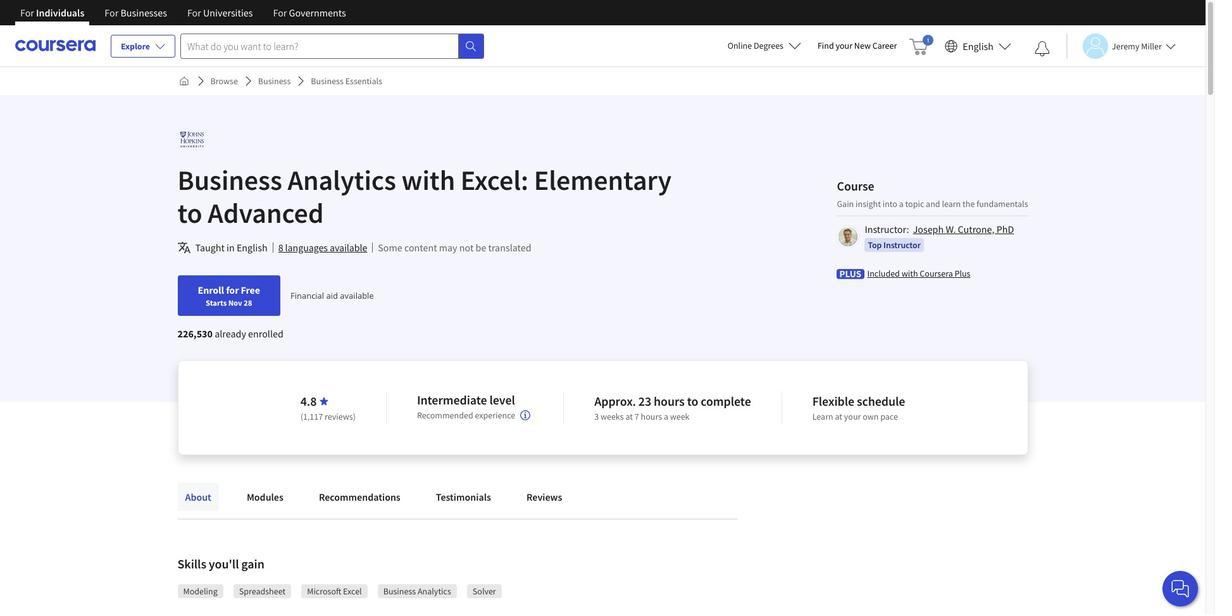 Task type: locate. For each thing, give the bounding box(es) containing it.
1 for from the left
[[20, 6, 34, 19]]

a
[[899, 198, 904, 209], [664, 411, 668, 422]]

business down johns hopkins university image
[[178, 163, 282, 198]]

week
[[670, 411, 690, 422]]

your inside flexible schedule learn at your own pace
[[844, 411, 861, 422]]

jeremy miller button
[[1067, 33, 1176, 59]]

with
[[402, 163, 455, 198], [902, 267, 918, 279]]

hours
[[654, 393, 685, 409], [641, 411, 662, 422]]

available left some
[[330, 241, 367, 254]]

english right in
[[237, 241, 268, 254]]

enrolled
[[248, 327, 283, 340]]

to up week
[[687, 393, 698, 409]]

1 vertical spatial available
[[340, 290, 374, 301]]

for
[[226, 284, 239, 296]]

into
[[883, 198, 898, 209]]

banner navigation
[[10, 0, 356, 35]]

english right 'shopping cart: 1 item' icon
[[963, 40, 994, 52]]

modeling
[[183, 586, 218, 597]]

recommended
[[417, 410, 473, 421]]

business right browse
[[258, 75, 291, 87]]

at right learn
[[835, 411, 843, 422]]

may
[[439, 241, 457, 254]]

1 vertical spatial a
[[664, 411, 668, 422]]

1 horizontal spatial a
[[899, 198, 904, 209]]

4 for from the left
[[273, 6, 287, 19]]

8 languages available button
[[278, 240, 367, 255]]

at left 7
[[626, 411, 633, 422]]

experience
[[475, 410, 515, 421]]

online
[[728, 40, 752, 51]]

a left week
[[664, 411, 668, 422]]

a inside 'course gain insight into a topic and learn the fundamentals'
[[899, 198, 904, 209]]

business for business analytics with excel: elementary to advanced
[[178, 163, 282, 198]]

johns hopkins university image
[[178, 125, 206, 154]]

jeremy
[[1112, 40, 1140, 52]]

starts
[[206, 298, 227, 308]]

degrees
[[754, 40, 784, 51]]

analytics inside business analytics with excel: elementary to advanced
[[288, 163, 396, 198]]

already
[[215, 327, 246, 340]]

content
[[404, 241, 437, 254]]

recommended experience
[[417, 410, 515, 421]]

analytics
[[288, 163, 396, 198], [418, 586, 451, 597]]

0 horizontal spatial analytics
[[288, 163, 396, 198]]

business inside business analytics with excel: elementary to advanced
[[178, 163, 282, 198]]

for left individuals
[[20, 6, 34, 19]]

solver
[[473, 586, 496, 597]]

your left own
[[844, 411, 861, 422]]

business analytics
[[383, 586, 451, 597]]

1 vertical spatial analytics
[[418, 586, 451, 597]]

business for business essentials
[[311, 75, 344, 87]]

for individuals
[[20, 6, 84, 19]]

to
[[178, 196, 202, 230], [687, 393, 698, 409]]

enroll
[[198, 284, 224, 296]]

online degrees
[[728, 40, 784, 51]]

online degrees button
[[718, 32, 812, 60]]

for for governments
[[273, 6, 287, 19]]

some content may not be translated
[[378, 241, 531, 254]]

a right into
[[899, 198, 904, 209]]

excel
[[343, 586, 362, 597]]

8 languages available
[[278, 241, 367, 254]]

4.8
[[300, 393, 317, 409]]

nov
[[228, 298, 242, 308]]

universities
[[203, 6, 253, 19]]

phd
[[997, 223, 1014, 235]]

available inside button
[[330, 241, 367, 254]]

for for individuals
[[20, 6, 34, 19]]

fundamentals
[[977, 198, 1028, 209]]

for left businesses
[[105, 6, 119, 19]]

available
[[330, 241, 367, 254], [340, 290, 374, 301]]

0 vertical spatial available
[[330, 241, 367, 254]]

your right find
[[836, 40, 853, 51]]

0 vertical spatial english
[[963, 40, 994, 52]]

0 horizontal spatial at
[[626, 411, 633, 422]]

microsoft excel
[[307, 586, 362, 597]]

None search field
[[180, 33, 484, 59]]

1 vertical spatial your
[[844, 411, 861, 422]]

for left governments
[[273, 6, 287, 19]]

chat with us image
[[1171, 579, 1191, 599]]

aid
[[326, 290, 338, 301]]

modules link
[[239, 483, 291, 511]]

taught
[[195, 241, 225, 254]]

top
[[868, 239, 882, 250]]

about
[[185, 491, 211, 503]]

level
[[490, 392, 515, 408]]

included with coursera plus
[[868, 267, 971, 279]]

226,530 already enrolled
[[178, 327, 283, 340]]

shopping cart: 1 item image
[[910, 35, 934, 55]]

0 vertical spatial with
[[402, 163, 455, 198]]

recommendations link
[[311, 483, 408, 511]]

0 vertical spatial analytics
[[288, 163, 396, 198]]

0 horizontal spatial a
[[664, 411, 668, 422]]

intermediate
[[417, 392, 487, 408]]

analytics for business analytics with excel: elementary to advanced
[[288, 163, 396, 198]]

0 vertical spatial to
[[178, 196, 202, 230]]

business right 'excel'
[[383, 586, 416, 597]]

What do you want to learn? text field
[[180, 33, 459, 59]]

career
[[873, 40, 897, 51]]

to inside approx. 23 hours to complete 3 weeks at 7 hours a week
[[687, 393, 698, 409]]

1 at from the left
[[626, 411, 633, 422]]

1 vertical spatial hours
[[641, 411, 662, 422]]

business
[[258, 75, 291, 87], [311, 75, 344, 87], [178, 163, 282, 198], [383, 586, 416, 597]]

w.
[[946, 223, 956, 235]]

2 for from the left
[[105, 6, 119, 19]]

3
[[595, 411, 599, 422]]

testimonials
[[436, 491, 491, 503]]

1 vertical spatial to
[[687, 393, 698, 409]]

a inside approx. 23 hours to complete 3 weeks at 7 hours a week
[[664, 411, 668, 422]]

1 horizontal spatial with
[[902, 267, 918, 279]]

learn
[[942, 198, 961, 209]]

english inside english button
[[963, 40, 994, 52]]

1 horizontal spatial analytics
[[418, 586, 451, 597]]

0 horizontal spatial with
[[402, 163, 455, 198]]

0 horizontal spatial english
[[237, 241, 268, 254]]

to up taught
[[178, 196, 202, 230]]

1 horizontal spatial at
[[835, 411, 843, 422]]

business analytics with excel: elementary to advanced
[[178, 163, 672, 230]]

skills you'll gain
[[178, 556, 264, 572]]

english
[[963, 40, 994, 52], [237, 241, 268, 254]]

your
[[836, 40, 853, 51], [844, 411, 861, 422]]

browse link
[[205, 70, 243, 92]]

available right aid on the top left of page
[[340, 290, 374, 301]]

business inside business link
[[258, 75, 291, 87]]

business inside business essentials link
[[311, 75, 344, 87]]

approx. 23 hours to complete 3 weeks at 7 hours a week
[[595, 393, 751, 422]]

0 vertical spatial a
[[899, 198, 904, 209]]

23
[[639, 393, 651, 409]]

translated
[[488, 241, 531, 254]]

for left universities
[[187, 6, 201, 19]]

hours up week
[[654, 393, 685, 409]]

2 at from the left
[[835, 411, 843, 422]]

1 horizontal spatial english
[[963, 40, 994, 52]]

hours right 7
[[641, 411, 662, 422]]

0 horizontal spatial to
[[178, 196, 202, 230]]

1 horizontal spatial to
[[687, 393, 698, 409]]

you'll
[[209, 556, 239, 572]]

business down 'what do you want to learn?' text field
[[311, 75, 344, 87]]

gain
[[837, 198, 854, 209]]

3 for from the left
[[187, 6, 201, 19]]

learn
[[813, 411, 834, 422]]



Task type: describe. For each thing, give the bounding box(es) containing it.
0 vertical spatial your
[[836, 40, 853, 51]]

plus
[[955, 267, 971, 279]]

businesses
[[121, 6, 167, 19]]

8
[[278, 241, 283, 254]]

governments
[[289, 6, 346, 19]]

to inside business analytics with excel: elementary to advanced
[[178, 196, 202, 230]]

coursera plus image
[[837, 269, 865, 279]]

1 vertical spatial with
[[902, 267, 918, 279]]

for businesses
[[105, 6, 167, 19]]

with inside business analytics with excel: elementary to advanced
[[402, 163, 455, 198]]

0 vertical spatial hours
[[654, 393, 685, 409]]

7
[[635, 411, 639, 422]]

business essentials link
[[306, 70, 387, 92]]

available for financial aid available
[[340, 290, 374, 301]]

for universities
[[187, 6, 253, 19]]

not
[[459, 241, 474, 254]]

instructor: joseph w. cutrone, phd top instructor
[[865, 223, 1014, 250]]

included
[[868, 267, 900, 279]]

financial aid available
[[291, 290, 374, 301]]

essentials
[[345, 75, 382, 87]]

instructor:
[[865, 223, 909, 235]]

be
[[476, 241, 486, 254]]

approx.
[[595, 393, 636, 409]]

joseph w. cutrone, phd link
[[913, 223, 1014, 235]]

some
[[378, 241, 402, 254]]

own
[[863, 411, 879, 422]]

(1,117 reviews)
[[300, 411, 356, 422]]

analytics for business analytics
[[418, 586, 451, 597]]

28
[[244, 298, 252, 308]]

joseph w. cutrone, phd image
[[839, 227, 858, 246]]

financial aid available button
[[291, 290, 374, 301]]

about link
[[178, 483, 219, 511]]

flexible schedule learn at your own pace
[[813, 393, 905, 422]]

business for business analytics
[[383, 586, 416, 597]]

reviews
[[527, 491, 562, 503]]

insight
[[856, 198, 881, 209]]

for for universities
[[187, 6, 201, 19]]

business for business
[[258, 75, 291, 87]]

skills
[[178, 556, 206, 572]]

recommendations
[[319, 491, 401, 503]]

at inside approx. 23 hours to complete 3 weeks at 7 hours a week
[[626, 411, 633, 422]]

excel:
[[461, 163, 529, 198]]

flexible
[[813, 393, 855, 409]]

microsoft
[[307, 586, 341, 597]]

information about difficulty level pre-requisites. image
[[520, 410, 531, 420]]

advanced
[[208, 196, 324, 230]]

instructor
[[884, 239, 921, 250]]

schedule
[[857, 393, 905, 409]]

explore button
[[111, 35, 175, 58]]

taught in english
[[195, 241, 268, 254]]

for governments
[[273, 6, 346, 19]]

226,530
[[178, 327, 213, 340]]

course
[[837, 178, 875, 193]]

1 vertical spatial english
[[237, 241, 268, 254]]

in
[[227, 241, 235, 254]]

business link
[[253, 70, 296, 92]]

complete
[[701, 393, 751, 409]]

show notifications image
[[1035, 41, 1050, 56]]

for for businesses
[[105, 6, 119, 19]]

explore
[[121, 41, 150, 52]]

reviews)
[[325, 411, 356, 422]]

coursera
[[920, 267, 953, 279]]

at inside flexible schedule learn at your own pace
[[835, 411, 843, 422]]

business essentials
[[311, 75, 382, 87]]

home image
[[179, 76, 189, 86]]

the
[[963, 198, 975, 209]]

gain
[[241, 556, 264, 572]]

financial
[[291, 290, 324, 301]]

modules
[[247, 491, 284, 503]]

course gain insight into a topic and learn the fundamentals
[[837, 178, 1028, 209]]

coursera image
[[15, 36, 96, 56]]

topic
[[906, 198, 924, 209]]

new
[[855, 40, 871, 51]]

free
[[241, 284, 260, 296]]

available for 8 languages available
[[330, 241, 367, 254]]

intermediate level
[[417, 392, 515, 408]]

individuals
[[36, 6, 84, 19]]

find
[[818, 40, 834, 51]]

jeremy miller
[[1112, 40, 1162, 52]]

joseph
[[913, 223, 944, 235]]

english button
[[940, 25, 1017, 66]]

spreadsheet
[[239, 586, 286, 597]]

(1,117
[[300, 411, 323, 422]]



Task type: vqa. For each thing, say whether or not it's contained in the screenshot.
DATA SCIENCE: FOUNDATIONS USING R JOHNS HOPKINS UNIVERSITY
no



